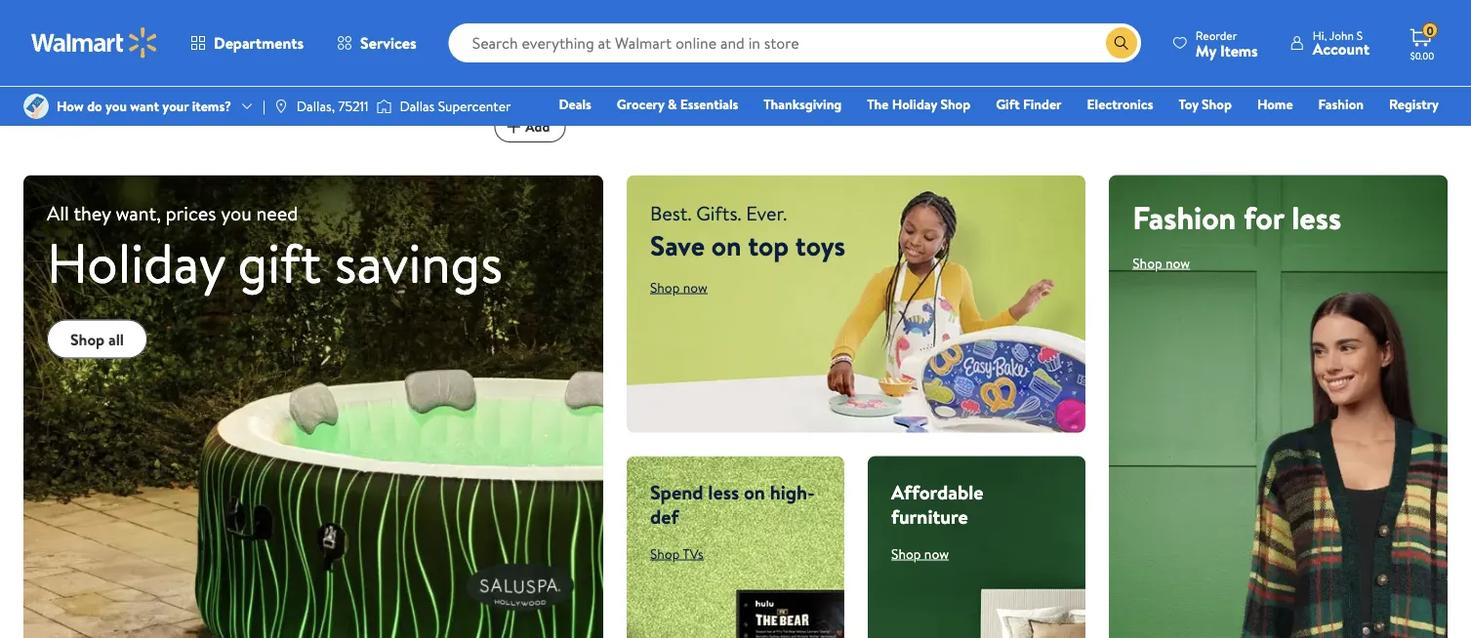 Task type: locate. For each thing, give the bounding box(es) containing it.
1 horizontal spatial now
[[261, 12, 296, 37]]

v8 inside now $299.99 $469.99 dyson v8 cordless vacuum | silver | new
[[74, 42, 93, 63]]

1 horizontal spatial holiday
[[892, 95, 938, 114]]

1 vertical spatial now
[[683, 278, 708, 297]]

1 horizontal spatial new
[[614, 83, 644, 104]]

thanksgiving link
[[755, 94, 851, 115]]

1 horizontal spatial v8
[[541, 61, 560, 83]]

holiday
[[892, 95, 938, 114], [47, 224, 225, 300]]

2 horizontal spatial now
[[1166, 254, 1191, 273]]

shop now link for save on top toys
[[650, 278, 708, 297]]

cordless down $299.99
[[97, 42, 155, 63]]

on inside $419.99 $224.99 on nov 22nd dyson v8 origin  cordless vacuum | purple | new
[[545, 39, 560, 58]]

cordless inside $419.99 $224.99 on nov 22nd dyson v8 origin  cordless vacuum | purple | new
[[611, 61, 669, 83]]

v8 left origin
[[541, 61, 560, 83]]

thanksgiving
[[764, 95, 842, 114]]

| up 75211
[[363, 63, 366, 85]]

fashion
[[1319, 95, 1364, 114], [1133, 196, 1237, 240]]

fashion up "debit"
[[1319, 95, 1364, 114]]

3 product group from the left
[[494, 0, 701, 144]]

save on top toys
[[650, 226, 846, 264]]

shop now down furniture
[[892, 544, 949, 563]]

 image right 75211
[[376, 97, 392, 116]]

deals link
[[550, 94, 600, 115]]

gift
[[996, 95, 1020, 114]]

0 horizontal spatial shop now
[[650, 278, 708, 297]]

2 vertical spatial shop now link
[[892, 544, 949, 563]]

| left deals
[[552, 83, 555, 104]]

on left top
[[712, 226, 742, 264]]

fashion link
[[1310, 94, 1373, 115]]

now left $179.99
[[261, 12, 296, 37]]

2 horizontal spatial dyson
[[494, 61, 537, 83]]

search icon image
[[1114, 35, 1130, 51]]

1 vertical spatial less
[[708, 478, 739, 506]]

add
[[59, 98, 83, 117], [292, 98, 317, 117], [526, 118, 550, 137]]

1 horizontal spatial cordless
[[611, 61, 669, 83]]

new inside now $299.99 $469.99 dyson v8 cordless vacuum | silver | new
[[75, 63, 106, 85]]

now inside now $179.99 $449.99 dyson corrale straightener | nickel/fuchsia | refurbished
[[261, 12, 296, 37]]

shop now down the save
[[650, 278, 708, 297]]

0 horizontal spatial cordless
[[97, 42, 155, 63]]

shop now for affordable furniture
[[892, 544, 949, 563]]

2 horizontal spatial add to cart image
[[502, 116, 526, 139]]

shop for holiday gift savings
[[70, 329, 105, 350]]

0 horizontal spatial add to cart image
[[35, 96, 59, 120]]

shop now down fashion for less
[[1133, 254, 1191, 273]]

add button down purple on the left top of the page
[[494, 112, 566, 143]]

0 horizontal spatial shop now link
[[650, 278, 708, 297]]

shop tvs link
[[650, 544, 704, 563]]

product group containing now $299.99
[[27, 0, 234, 144]]

cordless up grocery
[[611, 61, 669, 83]]

now up silver
[[27, 12, 62, 37]]

v8
[[74, 42, 93, 63], [541, 61, 560, 83]]

2 horizontal spatial on
[[744, 478, 766, 506]]

2 now from the left
[[261, 12, 296, 37]]

1 horizontal spatial add button
[[261, 92, 332, 124]]

now for now $299.99
[[27, 12, 62, 37]]

2 vertical spatial on
[[744, 478, 766, 506]]

shop
[[941, 95, 971, 114], [1202, 95, 1232, 114], [1133, 254, 1163, 273], [650, 278, 680, 297], [70, 329, 105, 350], [650, 544, 680, 563], [892, 544, 921, 563]]

shop for save on top toys
[[650, 278, 680, 297]]

shop now link down furniture
[[892, 544, 949, 563]]

0 vertical spatial fashion
[[1319, 95, 1364, 114]]

2 horizontal spatial shop now link
[[1133, 254, 1191, 273]]

cordless
[[97, 42, 155, 63], [611, 61, 669, 83]]

| left 'dallas,'
[[263, 97, 265, 116]]

shop all link
[[47, 320, 147, 359]]

items?
[[192, 97, 231, 116]]

holiday up the 'all'
[[47, 224, 225, 300]]

add to cart image down supercenter
[[502, 116, 526, 139]]

on inside spend less on high- def
[[744, 478, 766, 506]]

0 vertical spatial less
[[1292, 196, 1342, 240]]

new
[[75, 63, 106, 85], [614, 83, 644, 104]]

add button for $224.99
[[494, 112, 566, 143]]

on left nov
[[545, 39, 560, 58]]

2 product group from the left
[[261, 0, 467, 144]]

0 horizontal spatial on
[[545, 39, 560, 58]]

1 vertical spatial fashion
[[1133, 196, 1237, 240]]

 image
[[23, 94, 49, 119], [376, 97, 392, 116]]

the holiday shop
[[868, 95, 971, 114]]

1 horizontal spatial shop now
[[892, 544, 949, 563]]

1 horizontal spatial add to cart image
[[269, 96, 292, 120]]

dyson inside now $179.99 $449.99 dyson corrale straightener | nickel/fuchsia | refurbished
[[261, 42, 304, 63]]

shop now link down fashion for less
[[1133, 254, 1191, 273]]

supercenter
[[438, 97, 511, 116]]

0 horizontal spatial less
[[708, 478, 739, 506]]

dallas, 75211
[[297, 97, 369, 116]]

0 vertical spatial shop now
[[1133, 254, 1191, 273]]

v8 down $299.99
[[74, 42, 93, 63]]

less right for
[[1292, 196, 1342, 240]]

now inside now $299.99 $469.99 dyson v8 cordless vacuum | silver | new
[[27, 12, 62, 37]]

1 horizontal spatial shop now link
[[892, 544, 949, 563]]

vacuum down '$224.99'
[[494, 83, 548, 104]]

dyson inside now $299.99 $469.99 dyson v8 cordless vacuum | silver | new
[[27, 42, 70, 63]]

0 horizontal spatial add
[[59, 98, 83, 117]]

shop now
[[1133, 254, 1191, 273], [650, 278, 708, 297], [892, 544, 949, 563]]

now for now $179.99
[[261, 12, 296, 37]]

1 vertical spatial shop now
[[650, 278, 708, 297]]

dyson left corrale
[[261, 42, 304, 63]]

add button
[[27, 92, 99, 124], [261, 92, 332, 124], [494, 112, 566, 143]]

 image
[[273, 99, 289, 114]]

tvs
[[683, 544, 704, 563]]

shop now link
[[1133, 254, 1191, 273], [650, 278, 708, 297], [892, 544, 949, 563]]

1 horizontal spatial fashion
[[1319, 95, 1364, 114]]

1 now from the left
[[27, 12, 62, 37]]

straightener
[[362, 42, 446, 63]]

less
[[1292, 196, 1342, 240], [708, 478, 739, 506]]

dyson
[[27, 42, 70, 63], [261, 42, 304, 63], [494, 61, 537, 83]]

now down furniture
[[925, 544, 949, 563]]

grocery
[[617, 95, 665, 114]]

$449.99
[[363, 15, 410, 34]]

fashion inside 'link'
[[1319, 95, 1364, 114]]

0 vertical spatial shop now link
[[1133, 254, 1191, 273]]

toy
[[1179, 95, 1199, 114]]

spend
[[650, 478, 704, 506]]

0 horizontal spatial dyson
[[27, 42, 70, 63]]

22nd
[[591, 39, 621, 58]]

0 horizontal spatial  image
[[23, 94, 49, 119]]

now $299.99 $469.99 dyson v8 cordless vacuum | silver | new
[[27, 12, 220, 85]]

now for for
[[1166, 254, 1191, 273]]

0 vertical spatial vacuum
[[159, 42, 213, 63]]

affordable
[[892, 478, 984, 506]]

1 horizontal spatial vacuum
[[494, 83, 548, 104]]

on left high-
[[744, 478, 766, 506]]

1 vertical spatial shop now link
[[650, 278, 708, 297]]

1 horizontal spatial now
[[925, 544, 949, 563]]

vacuum inside $419.99 $224.99 on nov 22nd dyson v8 origin  cordless vacuum | purple | new
[[494, 83, 548, 104]]

|
[[217, 42, 220, 63], [450, 42, 453, 63], [68, 63, 71, 85], [363, 63, 366, 85], [552, 83, 555, 104], [607, 83, 610, 104], [263, 97, 265, 116]]

dyson down '$224.99'
[[494, 61, 537, 83]]

2 horizontal spatial add
[[526, 118, 550, 137]]

now
[[1166, 254, 1191, 273], [683, 278, 708, 297], [925, 544, 949, 563]]

0 vertical spatial on
[[545, 39, 560, 58]]

shop for affordable furniture
[[892, 544, 921, 563]]

1 vertical spatial vacuum
[[494, 83, 548, 104]]

hi,
[[1313, 27, 1328, 43]]

add to cart image
[[35, 96, 59, 120], [269, 96, 292, 120], [502, 116, 526, 139]]

fashion left for
[[1133, 196, 1237, 240]]

2 horizontal spatial add button
[[494, 112, 566, 143]]

furniture
[[892, 503, 968, 530]]

product group
[[27, 0, 234, 144], [261, 0, 467, 144], [494, 0, 701, 144]]

2 vertical spatial shop now
[[892, 544, 949, 563]]

0 vertical spatial now
[[1166, 254, 1191, 273]]

0 horizontal spatial vacuum
[[159, 42, 213, 63]]

add button down nickel/fuchsia
[[261, 92, 332, 124]]

add to cart image left 'dallas,'
[[269, 96, 292, 120]]

new down walmart image
[[75, 63, 106, 85]]

vacuum inside now $299.99 $469.99 dyson v8 cordless vacuum | silver | new
[[159, 42, 213, 63]]

1 horizontal spatial add
[[292, 98, 317, 117]]

high-
[[770, 478, 815, 506]]

gift finder
[[996, 95, 1062, 114]]

less right spend
[[708, 478, 739, 506]]

new left &
[[614, 83, 644, 104]]

vacuum down the $469.99
[[159, 42, 213, 63]]

vacuum
[[159, 42, 213, 63], [494, 83, 548, 104]]

corrale
[[307, 42, 358, 63]]

0 horizontal spatial new
[[75, 63, 106, 85]]

toys
[[796, 226, 846, 264]]

origin
[[564, 61, 607, 83]]

1 product group from the left
[[27, 0, 234, 144]]

now for on
[[683, 278, 708, 297]]

| up items?
[[217, 42, 220, 63]]

the holiday shop link
[[859, 94, 980, 115]]

2 vertical spatial now
[[925, 544, 949, 563]]

0 horizontal spatial now
[[27, 12, 62, 37]]

2 horizontal spatial product group
[[494, 0, 701, 144]]

dallas
[[400, 97, 435, 116]]

shop for spend less on high- def
[[650, 544, 680, 563]]

| right purple on the left top of the page
[[607, 83, 610, 104]]

dyson for $179.99
[[261, 42, 304, 63]]

dyson inside $419.99 $224.99 on nov 22nd dyson v8 origin  cordless vacuum | purple | new
[[494, 61, 537, 83]]

now down fashion for less
[[1166, 254, 1191, 273]]

1 horizontal spatial product group
[[261, 0, 467, 144]]

add for $179.99
[[292, 98, 317, 117]]

 image down silver
[[23, 94, 49, 119]]

want
[[130, 97, 159, 116]]

0 horizontal spatial add button
[[27, 92, 99, 124]]

add button down silver
[[27, 92, 99, 124]]

1 vertical spatial on
[[712, 226, 742, 264]]

dyson down $299.99
[[27, 42, 70, 63]]

add to cart image down silver
[[35, 96, 59, 120]]

shop now link down the save
[[650, 278, 708, 297]]

now down the save
[[683, 278, 708, 297]]

on for $224.99
[[545, 39, 560, 58]]

1 horizontal spatial  image
[[376, 97, 392, 116]]

1 vertical spatial holiday
[[47, 224, 225, 300]]

on for less
[[744, 478, 766, 506]]

0 horizontal spatial now
[[683, 278, 708, 297]]

fashion for fashion for less
[[1133, 196, 1237, 240]]

2 horizontal spatial shop now
[[1133, 254, 1191, 273]]

now $179.99 $449.99 dyson corrale straightener | nickel/fuchsia | refurbished
[[261, 12, 453, 85]]

holiday gift savings
[[47, 224, 503, 300]]

one debit link
[[1281, 121, 1365, 142]]

essentials
[[681, 95, 739, 114]]

0 horizontal spatial fashion
[[1133, 196, 1237, 240]]

0 vertical spatial holiday
[[892, 95, 938, 114]]

0 horizontal spatial v8
[[74, 42, 93, 63]]

holiday right the
[[892, 95, 938, 114]]

75211
[[338, 97, 369, 116]]

dallas supercenter
[[400, 97, 511, 116]]

now
[[27, 12, 62, 37], [261, 12, 296, 37]]

1 horizontal spatial dyson
[[261, 42, 304, 63]]

0 horizontal spatial product group
[[27, 0, 234, 144]]



Task type: describe. For each thing, give the bounding box(es) containing it.
purple
[[559, 83, 603, 104]]

product group containing $419.99
[[494, 0, 701, 144]]

add to cart image for $179.99
[[269, 96, 292, 120]]

| right straightener
[[450, 42, 453, 63]]

toy shop
[[1179, 95, 1232, 114]]

departments
[[214, 32, 304, 54]]

&
[[668, 95, 677, 114]]

finder
[[1023, 95, 1062, 114]]

gift finder link
[[988, 94, 1071, 115]]

$179.99
[[300, 12, 355, 37]]

how
[[57, 97, 84, 116]]

toy shop link
[[1170, 94, 1241, 115]]

shop now link for fashion for less
[[1133, 254, 1191, 273]]

spend less on high- def
[[650, 478, 815, 530]]

you
[[106, 97, 127, 116]]

add for $299.99
[[59, 98, 83, 117]]

shop tvs
[[650, 544, 704, 563]]

shop now link for affordable furniture
[[892, 544, 949, 563]]

items
[[1221, 40, 1259, 61]]

registry
[[1390, 95, 1440, 114]]

grocery & essentials link
[[608, 94, 747, 115]]

nov
[[564, 39, 588, 58]]

1 horizontal spatial less
[[1292, 196, 1342, 240]]

registry one debit
[[1290, 95, 1440, 141]]

for
[[1244, 196, 1285, 240]]

silver
[[27, 63, 64, 85]]

reorder my items
[[1196, 27, 1259, 61]]

1 horizontal spatial on
[[712, 226, 742, 264]]

affordable furniture
[[892, 478, 984, 530]]

$419.99
[[494, 12, 551, 37]]

home link
[[1249, 94, 1302, 115]]

add button for $179.99
[[261, 92, 332, 124]]

walmart+ link
[[1372, 121, 1448, 142]]

all
[[108, 329, 124, 350]]

| right silver
[[68, 63, 71, 85]]

top
[[748, 226, 789, 264]]

reorder
[[1196, 27, 1238, 43]]

one
[[1290, 122, 1319, 141]]

do
[[87, 97, 102, 116]]

dallas,
[[297, 97, 335, 116]]

add button for $299.99
[[27, 92, 99, 124]]

savings
[[335, 224, 503, 300]]

0 horizontal spatial holiday
[[47, 224, 225, 300]]

shop now for save on top toys
[[650, 278, 708, 297]]

refurbished
[[370, 63, 452, 85]]

account
[[1313, 38, 1370, 60]]

$299.99
[[67, 12, 126, 37]]

your
[[162, 97, 189, 116]]

add to cart image for $299.99
[[35, 96, 59, 120]]

Search search field
[[449, 23, 1141, 63]]

fashion for less
[[1133, 196, 1342, 240]]

 image for dallas supercenter
[[376, 97, 392, 116]]

add for $224.99
[[526, 118, 550, 137]]

0
[[1427, 22, 1434, 39]]

shop now for fashion for less
[[1133, 254, 1191, 273]]

$469.99
[[133, 15, 180, 34]]

gift
[[238, 224, 322, 300]]

new inside $419.99 $224.99 on nov 22nd dyson v8 origin  cordless vacuum | purple | new
[[614, 83, 644, 104]]

cordless inside now $299.99 $469.99 dyson v8 cordless vacuum | silver | new
[[97, 42, 155, 63]]

shop for fashion for less
[[1133, 254, 1163, 273]]

nickel/fuchsia
[[261, 63, 359, 85]]

$419.99 $224.99 on nov 22nd dyson v8 origin  cordless vacuum | purple | new
[[494, 12, 669, 104]]

the
[[868, 95, 889, 114]]

my
[[1196, 40, 1217, 61]]

 image for how do you want your items?
[[23, 94, 49, 119]]

save
[[650, 226, 705, 264]]

s
[[1357, 27, 1363, 43]]

v8 inside $419.99 $224.99 on nov 22nd dyson v8 origin  cordless vacuum | purple | new
[[541, 61, 560, 83]]

registry link
[[1381, 94, 1448, 115]]

services button
[[320, 20, 433, 66]]

debit
[[1322, 122, 1356, 141]]

deals
[[559, 95, 592, 114]]

electronics
[[1087, 95, 1154, 114]]

$0.00
[[1411, 49, 1435, 62]]

grocery & essentials
[[617, 95, 739, 114]]

services
[[360, 32, 417, 54]]

home
[[1258, 95, 1294, 114]]

walmart+
[[1381, 122, 1440, 141]]

less inside spend less on high- def
[[708, 478, 739, 506]]

john
[[1330, 27, 1354, 43]]

Walmart Site-Wide search field
[[449, 23, 1141, 63]]

electronics link
[[1079, 94, 1163, 115]]

product group containing now $179.99
[[261, 0, 467, 144]]

departments button
[[174, 20, 320, 66]]

now for furniture
[[925, 544, 949, 563]]

how do you want your items?
[[57, 97, 231, 116]]

hi, john s account
[[1313, 27, 1370, 60]]

def
[[650, 503, 679, 530]]

add to cart image for $224.99
[[502, 116, 526, 139]]

dyson for $299.99
[[27, 42, 70, 63]]

$224.99
[[494, 39, 542, 58]]

fashion for fashion
[[1319, 95, 1364, 114]]

shop all
[[70, 329, 124, 350]]

walmart image
[[31, 27, 158, 59]]



Task type: vqa. For each thing, say whether or not it's contained in the screenshot.
 icon associated with Dallas Supercenter
yes



